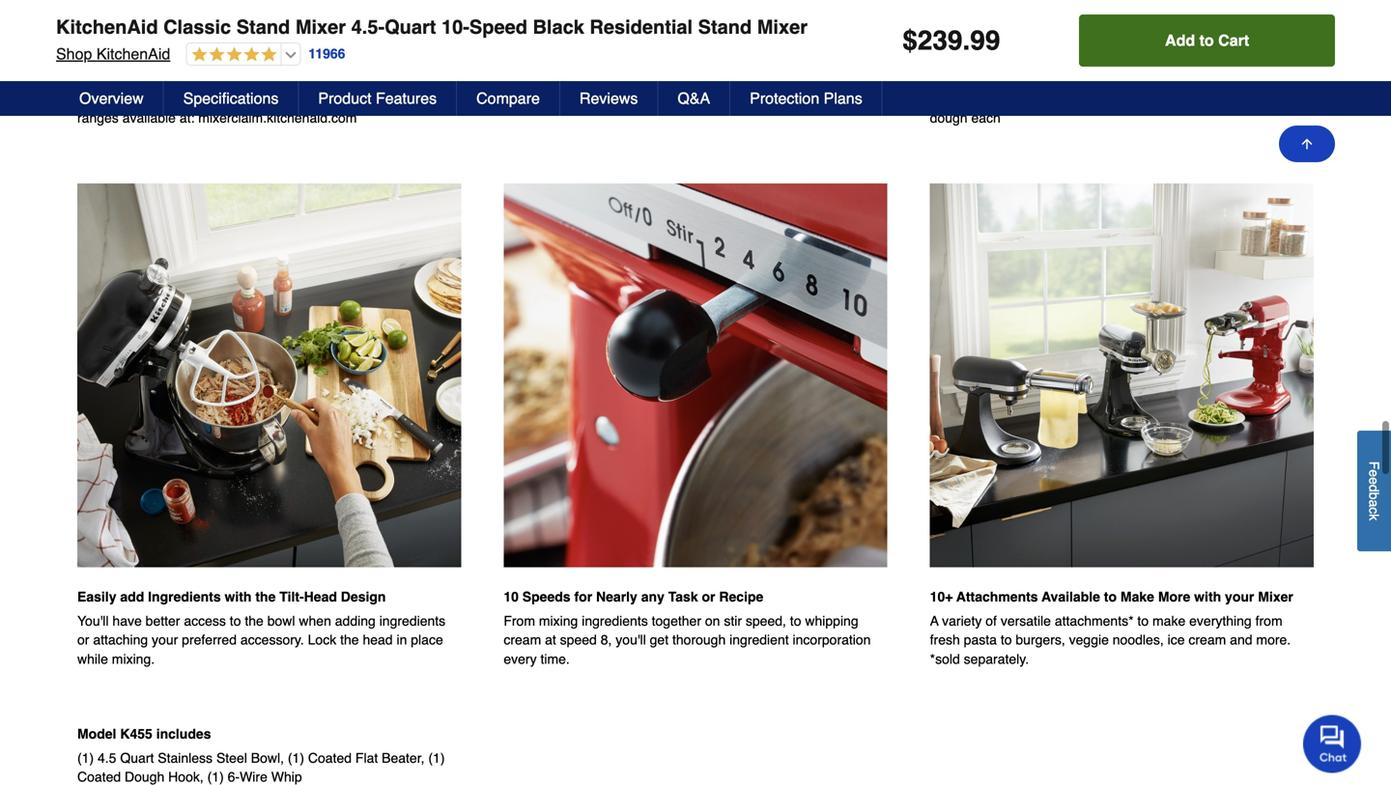 Task type: locate. For each thing, give the bounding box(es) containing it.
mixer inside 10+ attachments available to make more with your mixer a variety of versatile attachments* to make everything from fresh pasta to burgers, veggie noodles, ice cream and more. *sold separately.
[[1258, 589, 1294, 605]]

for left nearly on the left bottom of page
[[574, 589, 592, 605]]

2 cream from the left
[[1189, 633, 1226, 648]]

thorough
[[673, 633, 726, 648]]

1 horizontal spatial a
[[1367, 500, 1382, 507]]

ingredients
[[148, 589, 221, 605]]

the down adding
[[340, 633, 359, 648]]

built-
[[581, 72, 611, 88]]

e up d
[[1367, 470, 1382, 477]]

features
[[376, 89, 437, 107]]

4.5 left .
[[930, 48, 949, 63]]

0 vertical spatial more
[[225, 91, 256, 107]]

d
[[1367, 485, 1382, 492]]

cream
[[504, 633, 541, 648], [1189, 633, 1226, 648]]

recipe
[[719, 589, 764, 605]]

1 horizontal spatial stand
[[698, 16, 752, 38]]

shop kitchenaid
[[56, 45, 170, 63]]

fresh
[[930, 633, 960, 648]]

stand up construction,
[[698, 16, 752, 38]]

speed
[[560, 633, 597, 648]]

0 horizontal spatial mixing
[[539, 614, 578, 629]]

with up everything
[[1194, 589, 1222, 605]]

(1)
[[77, 751, 94, 766], [288, 751, 304, 766], [428, 751, 445, 766], [207, 770, 224, 785]]

retail up "product"
[[334, 72, 364, 88]]

ingredients
[[379, 614, 446, 629], [582, 614, 648, 629]]

ingredients inside "easily add ingredients with the tilt-head design you'll have better access to the bowl when adding ingredients or attaching your preferred accessory. lock the head in place while mixing."
[[379, 614, 446, 629]]

ingredients up place
[[379, 614, 446, 629]]

ingredients inside 10 speeds for nearly any task or recipe from mixing ingredients together on stir speed, to whipping cream at speed 8, you'll get thorough ingredient incorporation every time.
[[582, 614, 648, 629]]

kitchenaid up 'shop kitchenaid'
[[56, 16, 158, 38]]

in right cookies*
[[1297, 72, 1308, 88]]

bowl,
[[251, 751, 284, 766]]

speed,
[[746, 614, 786, 629]]

1 stand from the left
[[236, 16, 290, 38]]

coated
[[308, 751, 352, 766], [77, 770, 121, 785]]

1 vertical spatial a
[[1367, 500, 1382, 507]]

0 vertical spatial a
[[930, 91, 938, 107]]

1 horizontal spatial and
[[1230, 633, 1253, 648]]

with
[[768, 72, 792, 88], [225, 589, 252, 605], [1194, 589, 1222, 605]]

preferred
[[182, 633, 237, 648]]

bowl inside "easily add ingredients with the tilt-head design you'll have better access to the bowl when adding ingredients or attaching your preferred accessory. lock the head in place while mixing."
[[267, 614, 295, 629]]

mixer inside #1 mixer brand in the world* *source: euromonitor international ltd. for retail sales revenue, usd, all retail channels. more information, including date ranges available at: mixerclaim.kitchenaid.com
[[96, 48, 131, 63]]

*sold
[[930, 652, 960, 667]]

0 vertical spatial and
[[555, 72, 577, 88]]

e
[[1367, 470, 1382, 477], [1367, 477, 1382, 485]]

or up while
[[77, 633, 89, 648]]

bowl
[[1084, 72, 1113, 88]]

1 horizontal spatial your
[[1225, 589, 1255, 605]]

10
[[504, 589, 519, 605]]

mixing down construction,
[[695, 91, 734, 107]]

quart
[[385, 16, 436, 38], [953, 48, 989, 63], [953, 72, 987, 88], [120, 751, 154, 766]]

add
[[120, 589, 144, 605]]

1 e from the top
[[1367, 470, 1382, 477]]

the down classic at the left top
[[194, 48, 214, 63]]

design
[[341, 589, 386, 605]]

to left 8
[[1175, 72, 1187, 88]]

0 horizontal spatial with
[[225, 589, 252, 605]]

available
[[1042, 589, 1101, 605]]

1 horizontal spatial more
[[1158, 589, 1191, 605]]

1 horizontal spatial mixing
[[695, 91, 734, 107]]

6-
[[228, 770, 240, 785]]

the inside durable and built-to-last metal construction, with 59 touchpoints around the mixer bowl for great mixing results.
[[550, 91, 568, 107]]

2 vertical spatial 4.5
[[98, 751, 116, 766]]

coated down model
[[77, 770, 121, 785]]

or
[[702, 589, 716, 605], [77, 633, 89, 648]]

dishwasher
[[1021, 91, 1092, 107]]

0 horizontal spatial in
[[178, 48, 190, 63]]

steel inside model k455 includes (1) 4.5 quart stainless steel bowl, (1) coated flat beater, (1) coated dough hook, (1) 6-wire whip
[[216, 751, 247, 766]]

kitchenaid
[[56, 16, 158, 38], [96, 45, 170, 63]]

2 horizontal spatial in
[[1297, 72, 1308, 88]]

in right head
[[397, 633, 407, 648]]

1 ingredients from the left
[[379, 614, 446, 629]]

around
[[504, 91, 546, 107]]

or up on
[[702, 589, 716, 605]]

k
[[1367, 514, 1382, 521]]

2 vertical spatial in
[[397, 633, 407, 648]]

ice
[[1168, 633, 1185, 648]]

0 vertical spatial retail
[[334, 72, 364, 88]]

0 vertical spatial coated
[[308, 751, 352, 766]]

(1) up whip
[[288, 751, 304, 766]]

to right speed, at the right bottom
[[790, 614, 802, 629]]

in inside 4.5 quart capacity for small to large batches 4.5 quart stainless steel bowl to mix up to 8 dozen cookies* in a single batch. dishwasher safe. *using the flat beater; 28g dough each
[[1297, 72, 1308, 88]]

and up mixer
[[555, 72, 577, 88]]

2 stand from the left
[[698, 16, 752, 38]]

bowl
[[609, 91, 637, 107], [267, 614, 295, 629]]

1 horizontal spatial steel
[[1049, 72, 1080, 88]]

dough
[[930, 110, 968, 125]]

for inside durable and built-to-last metal construction, with 59 touchpoints around the mixer bowl for great mixing results.
[[641, 91, 656, 107]]

the left mixer
[[550, 91, 568, 107]]

cream up every
[[504, 633, 541, 648]]

for inside #1 mixer brand in the world* *source: euromonitor international ltd. for retail sales revenue, usd, all retail channels. more information, including date ranges available at: mixerclaim.kitchenaid.com
[[315, 72, 331, 88]]

stainless up hook,
[[158, 751, 213, 766]]

add
[[1165, 31, 1195, 49]]

1 horizontal spatial retail
[[334, 72, 364, 88]]

1 horizontal spatial in
[[397, 633, 407, 648]]

ranges
[[77, 110, 119, 125]]

f e e d b a c k button
[[1358, 431, 1391, 552]]

1 horizontal spatial stainless
[[990, 72, 1045, 88]]

0 vertical spatial in
[[178, 48, 190, 63]]

1 horizontal spatial bowl
[[609, 91, 637, 107]]

make
[[1121, 589, 1155, 605]]

0 vertical spatial steel
[[1049, 72, 1080, 88]]

1 vertical spatial bowl
[[267, 614, 295, 629]]

safe.
[[1096, 91, 1125, 107]]

1 vertical spatial mixing
[[539, 614, 578, 629]]

you'll
[[616, 633, 646, 648]]

bowl down the to-
[[609, 91, 637, 107]]

1 horizontal spatial or
[[702, 589, 716, 605]]

(1) left 6-
[[207, 770, 224, 785]]

1 vertical spatial your
[[152, 633, 178, 648]]

incorporation
[[793, 633, 871, 648]]

1 vertical spatial steel
[[216, 751, 247, 766]]

dough
[[125, 770, 165, 785]]

1 horizontal spatial with
[[768, 72, 792, 88]]

0 horizontal spatial cream
[[504, 633, 541, 648]]

black
[[533, 16, 584, 38]]

stand up world*
[[236, 16, 290, 38]]

dozen
[[1202, 72, 1239, 88]]

mixer
[[572, 91, 605, 107]]

all
[[113, 91, 127, 107]]

0 horizontal spatial stainless
[[158, 751, 213, 766]]

international
[[210, 72, 285, 88]]

to left the make
[[1104, 589, 1117, 605]]

whip
[[271, 770, 302, 785]]

batch.
[[981, 91, 1017, 107]]

k455
[[120, 727, 152, 742]]

1 vertical spatial more
[[1158, 589, 1191, 605]]

coated left flat
[[308, 751, 352, 766]]

2 horizontal spatial with
[[1194, 589, 1222, 605]]

cart
[[1219, 31, 1250, 49]]

burgers,
[[1016, 633, 1066, 648]]

with up access
[[225, 589, 252, 605]]

to right access
[[230, 614, 241, 629]]

0 horizontal spatial and
[[555, 72, 577, 88]]

stainless down capacity
[[990, 72, 1045, 88]]

retail up available
[[131, 91, 160, 107]]

in
[[178, 48, 190, 63], [1297, 72, 1308, 88], [397, 633, 407, 648]]

easily
[[77, 589, 116, 605]]

cream down everything
[[1189, 633, 1226, 648]]

kitchenaid up *source:
[[96, 45, 170, 63]]

mixer up from
[[1258, 589, 1294, 605]]

including
[[334, 91, 388, 107]]

0 horizontal spatial bowl
[[267, 614, 295, 629]]

ingredients up 8,
[[582, 614, 648, 629]]

compare button
[[457, 81, 560, 116]]

for left small
[[1053, 48, 1071, 63]]

1 horizontal spatial cream
[[1189, 633, 1226, 648]]

the left flat
[[1172, 91, 1191, 107]]

with inside "easily add ingredients with the tilt-head design you'll have better access to the bowl when adding ingredients or attaching your preferred accessory. lock the head in place while mixing."
[[225, 589, 252, 605]]

steel up dishwasher
[[1049, 72, 1080, 88]]

date
[[392, 91, 418, 107]]

your down better in the bottom of the page
[[152, 633, 178, 648]]

with inside durable and built-to-last metal construction, with 59 touchpoints around the mixer bowl for great mixing results.
[[768, 72, 792, 88]]

cream inside 10+ attachments available to make more with your mixer a variety of versatile attachments* to make everything from fresh pasta to burgers, veggie noodles, ice cream and more. *sold separately.
[[1189, 633, 1226, 648]]

stainless inside model k455 includes (1) 4.5 quart stainless steel bowl, (1) coated flat beater, (1) coated dough hook, (1) 6-wire whip
[[158, 751, 213, 766]]

1 horizontal spatial coated
[[308, 751, 352, 766]]

0 horizontal spatial your
[[152, 633, 178, 648]]

0 horizontal spatial retail
[[131, 91, 160, 107]]

cookies*
[[1242, 72, 1293, 88]]

1 vertical spatial stainless
[[158, 751, 213, 766]]

0 vertical spatial stainless
[[990, 72, 1045, 88]]

0 horizontal spatial stand
[[236, 16, 290, 38]]

more up make
[[1158, 589, 1191, 605]]

4.5 up the single
[[930, 72, 949, 88]]

and down everything
[[1230, 633, 1253, 648]]

mixing inside 10 speeds for nearly any task or recipe from mixing ingredients together on stir speed, to whipping cream at speed 8, you'll get thorough ingredient incorporation every time.
[[539, 614, 578, 629]]

e up b
[[1367, 477, 1382, 485]]

plans
[[824, 89, 863, 107]]

for right ltd.
[[315, 72, 331, 88]]

steel inside 4.5 quart capacity for small to large batches 4.5 quart stainless steel bowl to mix up to 8 dozen cookies* in a single batch. dishwasher safe. *using the flat beater; 28g dough each
[[1049, 72, 1080, 88]]

pasta
[[964, 633, 997, 648]]

0 vertical spatial mixing
[[695, 91, 734, 107]]

a
[[930, 614, 939, 629]]

a up k
[[1367, 500, 1382, 507]]

1 vertical spatial or
[[77, 633, 89, 648]]

versatile
[[1001, 614, 1051, 629]]

.
[[963, 25, 970, 56]]

usd,
[[77, 91, 110, 107]]

1 vertical spatial in
[[1297, 72, 1308, 88]]

the left tilt-
[[255, 589, 276, 605]]

more down international
[[225, 91, 256, 107]]

protection
[[750, 89, 820, 107]]

bowl up accessory.
[[267, 614, 295, 629]]

mixing inside durable and built-to-last metal construction, with 59 touchpoints around the mixer bowl for great mixing results.
[[695, 91, 734, 107]]

4.5 down model
[[98, 751, 116, 766]]

your
[[1225, 589, 1255, 605], [152, 633, 178, 648]]

0 horizontal spatial steel
[[216, 751, 247, 766]]

0 horizontal spatial more
[[225, 91, 256, 107]]

1 cream from the left
[[504, 633, 541, 648]]

for down "last"
[[641, 91, 656, 107]]

veggie
[[1069, 633, 1109, 648]]

mixer up *source:
[[96, 48, 131, 63]]

stand
[[236, 16, 290, 38], [698, 16, 752, 38]]

your up everything
[[1225, 589, 1255, 605]]

1 horizontal spatial ingredients
[[582, 614, 648, 629]]

large
[[1131, 48, 1168, 63]]

2 ingredients from the left
[[582, 614, 648, 629]]

mixing up at
[[539, 614, 578, 629]]

arrow up image
[[1300, 136, 1315, 152]]

in up euromonitor
[[178, 48, 190, 63]]

speeds
[[523, 589, 571, 605]]

0 vertical spatial or
[[702, 589, 716, 605]]

*using
[[1129, 91, 1169, 107]]

1 vertical spatial coated
[[77, 770, 121, 785]]

0 horizontal spatial or
[[77, 633, 89, 648]]

0 horizontal spatial ingredients
[[379, 614, 446, 629]]

bowl inside durable and built-to-last metal construction, with 59 touchpoints around the mixer bowl for great mixing results.
[[609, 91, 637, 107]]

steel up 6-
[[216, 751, 247, 766]]

retail
[[334, 72, 364, 88], [131, 91, 160, 107]]

and inside durable and built-to-last metal construction, with 59 touchpoints around the mixer bowl for great mixing results.
[[555, 72, 577, 88]]

1 vertical spatial and
[[1230, 633, 1253, 648]]

stainless
[[990, 72, 1045, 88], [158, 751, 213, 766]]

quart inside model k455 includes (1) 4.5 quart stainless steel bowl, (1) coated flat beater, (1) coated dough hook, (1) 6-wire whip
[[120, 751, 154, 766]]

to up separately.
[[1001, 633, 1012, 648]]

4.5
[[930, 48, 949, 63], [930, 72, 949, 88], [98, 751, 116, 766]]

0 horizontal spatial a
[[930, 91, 938, 107]]

2 e from the top
[[1367, 477, 1382, 485]]

reviews
[[580, 89, 638, 107]]

q&a button
[[658, 81, 731, 116]]

a up dough
[[930, 91, 938, 107]]

0 vertical spatial bowl
[[609, 91, 637, 107]]

to right the add
[[1200, 31, 1214, 49]]

0 vertical spatial your
[[1225, 589, 1255, 605]]

with up protection
[[768, 72, 792, 88]]



Task type: vqa. For each thing, say whether or not it's contained in the screenshot.


Task type: describe. For each thing, give the bounding box(es) containing it.
for inside 4.5 quart capacity for small to large batches 4.5 quart stainless steel bowl to mix up to 8 dozen cookies* in a single batch. dishwasher safe. *using the flat beater; 28g dough each
[[1053, 48, 1071, 63]]

(1) right beater,
[[428, 751, 445, 766]]

with inside 10+ attachments available to make more with your mixer a variety of versatile attachments* to make everything from fresh pasta to burgers, veggie noodles, ice cream and more. *sold separately.
[[1194, 589, 1222, 605]]

kitchenaid classic stand mixer 4.5-quart 10-speed black residential stand mixer
[[56, 16, 808, 38]]

sales
[[368, 72, 399, 88]]

to left mix
[[1117, 72, 1128, 88]]

4.8 stars image
[[187, 46, 277, 64]]

together
[[652, 614, 702, 629]]

any
[[641, 589, 665, 605]]

more inside 10+ attachments available to make more with your mixer a variety of versatile attachments* to make everything from fresh pasta to burgers, veggie noodles, ice cream and more. *sold separately.
[[1158, 589, 1191, 605]]

from
[[1256, 614, 1283, 629]]

when
[[299, 614, 331, 629]]

239
[[918, 25, 963, 56]]

results.
[[738, 91, 781, 107]]

the up accessory.
[[245, 614, 264, 629]]

99
[[970, 25, 1001, 56]]

on
[[705, 614, 720, 629]]

0 vertical spatial 4.5
[[930, 48, 949, 63]]

hook,
[[168, 770, 204, 785]]

flat
[[1195, 91, 1213, 107]]

have
[[112, 614, 142, 629]]

ltd.
[[289, 72, 311, 88]]

great
[[660, 91, 691, 107]]

your inside "easily add ingredients with the tilt-head design you'll have better access to the bowl when adding ingredients or attaching your preferred accessory. lock the head in place while mixing."
[[152, 633, 178, 648]]

at:
[[180, 110, 195, 125]]

mixerclaim.kitchenaid.com
[[198, 110, 357, 125]]

make
[[1153, 614, 1186, 629]]

place
[[411, 633, 443, 648]]

mixer up 11966
[[296, 16, 346, 38]]

every
[[504, 652, 537, 667]]

product
[[318, 89, 372, 107]]

model k455 includes (1) 4.5 quart stainless steel bowl, (1) coated flat beater, (1) coated dough hook, (1) 6-wire whip
[[77, 727, 445, 785]]

8,
[[601, 633, 612, 648]]

head
[[363, 633, 393, 648]]

nearly
[[596, 589, 638, 605]]

1 vertical spatial kitchenaid
[[96, 45, 170, 63]]

4.5 inside model k455 includes (1) 4.5 quart stainless steel bowl, (1) coated flat beater, (1) coated dough hook, (1) 6-wire whip
[[98, 751, 116, 766]]

(1) down model
[[77, 751, 94, 766]]

attachments
[[957, 589, 1038, 605]]

attachments*
[[1055, 614, 1134, 629]]

capacity
[[993, 48, 1049, 63]]

for inside 10 speeds for nearly any task or recipe from mixing ingredients together on stir speed, to whipping cream at speed 8, you'll get thorough ingredient incorporation every time.
[[574, 589, 592, 605]]

0 horizontal spatial coated
[[77, 770, 121, 785]]

8
[[1190, 72, 1198, 88]]

model
[[77, 727, 116, 742]]

1 vertical spatial retail
[[131, 91, 160, 107]]

to inside "easily add ingredients with the tilt-head design you'll have better access to the bowl when adding ingredients or attaching your preferred accessory. lock the head in place while mixing."
[[230, 614, 241, 629]]

to-
[[611, 72, 626, 88]]

chat invite button image
[[1304, 715, 1362, 774]]

add to cart
[[1165, 31, 1250, 49]]

small
[[1075, 48, 1111, 63]]

to inside 10 speeds for nearly any task or recipe from mixing ingredients together on stir speed, to whipping cream at speed 8, you'll get thorough ingredient incorporation every time.
[[790, 614, 802, 629]]

up
[[1157, 72, 1172, 88]]

10 speeds for nearly any task or recipe from mixing ingredients together on stir speed, to whipping cream at speed 8, you'll get thorough ingredient incorporation every time.
[[504, 589, 871, 667]]

noodles,
[[1113, 633, 1164, 648]]

a inside f e e d b a c k "button"
[[1367, 500, 1382, 507]]

10-
[[442, 16, 470, 38]]

last
[[626, 72, 647, 88]]

classic
[[163, 16, 231, 38]]

stainless inside 4.5 quart capacity for small to large batches 4.5 quart stainless steel bowl to mix up to 8 dozen cookies* in a single batch. dishwasher safe. *using the flat beater; 28g dough each
[[990, 72, 1045, 88]]

overview button
[[60, 81, 164, 116]]

includes
[[156, 727, 211, 742]]

28g
[[1263, 91, 1285, 107]]

to inside button
[[1200, 31, 1214, 49]]

easily add ingredients with the tilt-head design you'll have better access to the bowl when adding ingredients or attaching your preferred accessory. lock the head in place while mixing.
[[77, 589, 446, 667]]

to right small
[[1114, 48, 1127, 63]]

c
[[1367, 507, 1382, 514]]

or inside "easily add ingredients with the tilt-head design you'll have better access to the bowl when adding ingredients or attaching your preferred accessory. lock the head in place while mixing."
[[77, 633, 89, 648]]

a inside 4.5 quart capacity for small to large batches 4.5 quart stainless steel bowl to mix up to 8 dozen cookies* in a single batch. dishwasher safe. *using the flat beater; 28g dough each
[[930, 91, 938, 107]]

$
[[903, 25, 918, 56]]

more inside #1 mixer brand in the world* *source: euromonitor international ltd. for retail sales revenue, usd, all retail channels. more information, including date ranges available at: mixerclaim.kitchenaid.com
[[225, 91, 256, 107]]

cream inside 10 speeds for nearly any task or recipe from mixing ingredients together on stir speed, to whipping cream at speed 8, you'll get thorough ingredient incorporation every time.
[[504, 633, 541, 648]]

#1 mixer brand in the world* *source: euromonitor international ltd. for retail sales revenue, usd, all retail channels. more information, including date ranges available at: mixerclaim.kitchenaid.com
[[77, 48, 456, 125]]

revenue,
[[403, 72, 456, 88]]

1 vertical spatial 4.5
[[930, 72, 949, 88]]

head
[[304, 589, 337, 605]]

or inside 10 speeds for nearly any task or recipe from mixing ingredients together on stir speed, to whipping cream at speed 8, you'll get thorough ingredient incorporation every time.
[[702, 589, 716, 605]]

residential
[[590, 16, 693, 38]]

each
[[972, 110, 1001, 125]]

euromonitor
[[133, 72, 207, 88]]

in inside #1 mixer brand in the world* *source: euromonitor international ltd. for retail sales revenue, usd, all retail channels. more information, including date ranges available at: mixerclaim.kitchenaid.com
[[178, 48, 190, 63]]

4.5 quart capacity for small to large batches 4.5 quart stainless steel bowl to mix up to 8 dozen cookies* in a single batch. dishwasher safe. *using the flat beater; 28g dough each
[[930, 48, 1308, 125]]

you'll
[[77, 614, 109, 629]]

world*
[[218, 48, 261, 63]]

brand
[[135, 48, 174, 63]]

10+ attachments available to make more with your mixer a variety of versatile attachments* to make everything from fresh pasta to burgers, veggie noodles, ice cream and more. *sold separately.
[[930, 589, 1294, 667]]

touchpoints
[[815, 72, 884, 88]]

accessory.
[[240, 633, 304, 648]]

the inside 4.5 quart capacity for small to large batches 4.5 quart stainless steel bowl to mix up to 8 dozen cookies* in a single batch. dishwasher safe. *using the flat beater; 28g dough each
[[1172, 91, 1191, 107]]

f e e d b a c k
[[1367, 462, 1382, 521]]

more.
[[1257, 633, 1291, 648]]

your inside 10+ attachments available to make more with your mixer a variety of versatile attachments* to make everything from fresh pasta to burgers, veggie noodles, ice cream and more. *sold separately.
[[1225, 589, 1255, 605]]

product features
[[318, 89, 437, 107]]

protection plans button
[[731, 81, 883, 116]]

b
[[1367, 492, 1382, 500]]

access
[[184, 614, 226, 629]]

compare
[[477, 89, 540, 107]]

everything
[[1190, 614, 1252, 629]]

and inside 10+ attachments available to make more with your mixer a variety of versatile attachments* to make everything from fresh pasta to burgers, veggie noodles, ice cream and more. *sold separately.
[[1230, 633, 1253, 648]]

mixer up 59
[[757, 16, 808, 38]]

in inside "easily add ingredients with the tilt-head design you'll have better access to the bowl when adding ingredients or attaching your preferred accessory. lock the head in place while mixing."
[[397, 633, 407, 648]]

better
[[146, 614, 180, 629]]

beater;
[[1217, 91, 1259, 107]]

construction,
[[688, 72, 765, 88]]

0 vertical spatial kitchenaid
[[56, 16, 158, 38]]

11966
[[309, 46, 345, 62]]

$ 239 . 99
[[903, 25, 1001, 56]]

whipping
[[805, 614, 859, 629]]

to up noodles,
[[1138, 614, 1149, 629]]

the inside #1 mixer brand in the world* *source: euromonitor international ltd. for retail sales revenue, usd, all retail channels. more information, including date ranges available at: mixerclaim.kitchenaid.com
[[194, 48, 214, 63]]



